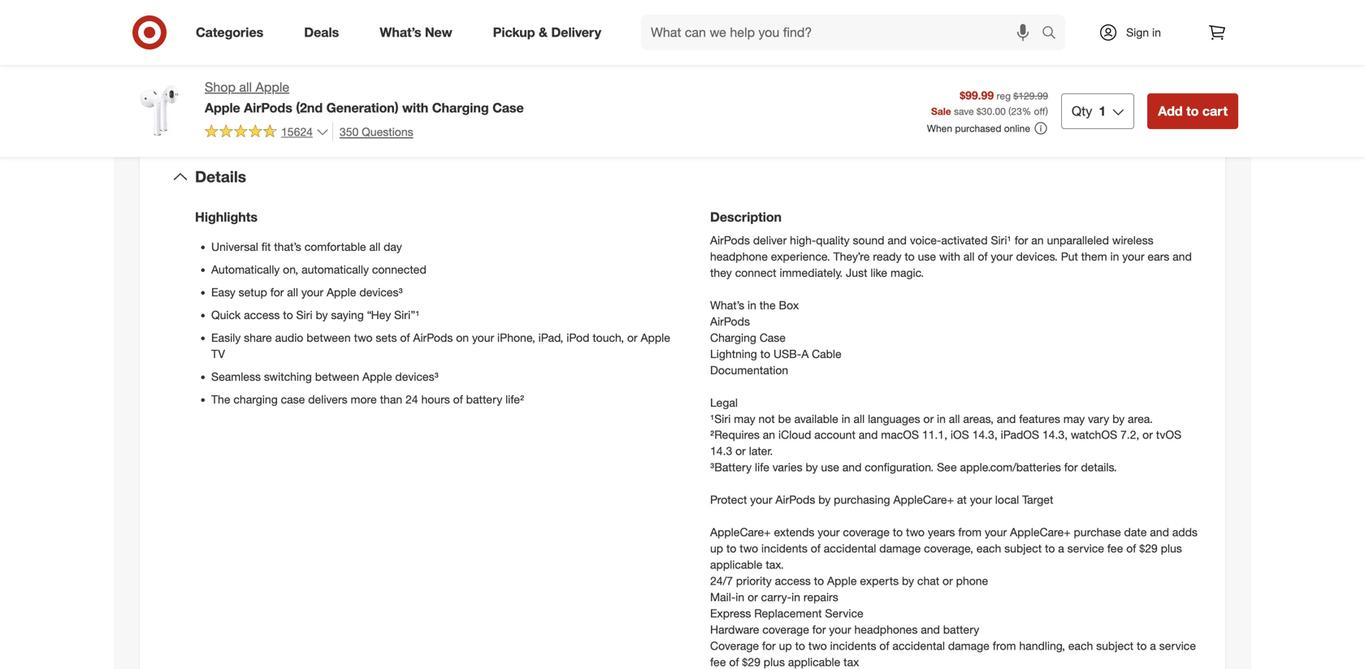 Task type: locate. For each thing, give the bounding box(es) containing it.
1 vertical spatial from
[[993, 639, 1016, 653]]

1 horizontal spatial 14.3,
[[1042, 428, 1068, 442]]

by inside applecare+ extends your coverage to two years from your applecare+ purchase date and adds up to two incidents of accidental damage coverage, each subject to a service fee of $29 plus applicable tax. 24/7 priority access to apple experts by chat or phone mail-in or carry-in repairs express replacement service hardware coverage for your headphones and battery coverage for up to two incidents of accidental damage from handling, each subject to a service fee of $29 plus applicable tax
[[902, 574, 914, 588]]

0 horizontal spatial coverage
[[762, 623, 809, 637]]

hardware
[[710, 623, 759, 637]]

airpods inside easily share audio between two sets of airpods on your iphone, ipad, ipod touch, or apple tv
[[413, 331, 453, 345]]

1 horizontal spatial service
[[1159, 639, 1196, 653]]

0 vertical spatial fee
[[1107, 542, 1123, 556]]

15624
[[281, 125, 313, 139]]

from
[[958, 525, 982, 540], [993, 639, 1016, 653]]

0 horizontal spatial what's
[[380, 24, 421, 40]]

0 vertical spatial plus
[[1161, 542, 1182, 556]]

and down languages
[[859, 428, 878, 442]]

applecare+
[[893, 493, 954, 507], [710, 525, 771, 540], [1010, 525, 1071, 540]]

of down the coverage
[[729, 655, 739, 670]]

0 horizontal spatial charging
[[432, 100, 489, 116]]

0 horizontal spatial 14.3,
[[972, 428, 998, 442]]

apple down shop in the top of the page
[[205, 100, 240, 116]]

up down the 'replacement'
[[779, 639, 792, 653]]

of right sets
[[400, 331, 410, 345]]

1 vertical spatial access
[[775, 574, 811, 588]]

applecare+ up years
[[893, 493, 954, 507]]

automatically
[[211, 262, 280, 277]]

an down not
[[763, 428, 775, 442]]

delivery
[[551, 24, 601, 40]]

1 horizontal spatial applicable
[[788, 655, 840, 670]]

battery left life²
[[466, 392, 502, 407]]

applicable left tax
[[788, 655, 840, 670]]

all
[[239, 79, 252, 95], [369, 240, 380, 254], [963, 249, 975, 264], [287, 285, 298, 299], [854, 412, 865, 426], [949, 412, 960, 426]]

apple up repairs on the bottom right of the page
[[827, 574, 857, 588]]

apple inside applecare+ extends your coverage to two years from your applecare+ purchase date and adds up to two incidents of accidental damage coverage, each subject to a service fee of $29 plus applicable tax. 24/7 priority access to apple experts by chat or phone mail-in or carry-in repairs express replacement service hardware coverage for your headphones and battery coverage for up to two incidents of accidental damage from handling, each subject to a service fee of $29 plus applicable tax
[[827, 574, 857, 588]]

1 horizontal spatial fee
[[1107, 542, 1123, 556]]

between inside easily share audio between two sets of airpods on your iphone, ipad, ipod touch, or apple tv
[[307, 331, 351, 345]]

1 vertical spatial between
[[315, 370, 359, 384]]

airpods left on
[[413, 331, 453, 345]]

usb-
[[774, 347, 801, 361]]

an inside airpods deliver high-quality sound and voice-activated siri¹ for an unparalleled wireless headphone experience. they're ready to use with all of your devices. put them in your ears and they connect immediately. just like magic.
[[1031, 233, 1044, 247]]

1 horizontal spatial damage
[[948, 639, 990, 653]]

search button
[[1034, 15, 1073, 54]]

coverage
[[710, 639, 759, 653]]

or right touch,
[[627, 331, 638, 345]]

1 14.3, from the left
[[972, 428, 998, 442]]

fee down the coverage
[[710, 655, 726, 670]]

0 vertical spatial from
[[958, 525, 982, 540]]

1 vertical spatial devices³
[[395, 370, 439, 384]]

details.
[[1081, 460, 1117, 475]]

24
[[405, 392, 418, 407]]

icloud
[[778, 428, 811, 442]]

case down pickup
[[492, 100, 524, 116]]

box
[[779, 298, 799, 312]]

applicable
[[710, 558, 763, 572], [788, 655, 840, 670]]

charging
[[234, 392, 278, 407]]

two left years
[[906, 525, 925, 540]]

watchos
[[1071, 428, 1117, 442]]

2 14.3, from the left
[[1042, 428, 1068, 442]]

them
[[1081, 249, 1107, 264]]

0 vertical spatial more
[[375, 37, 405, 53]]

1 horizontal spatial battery
[[943, 623, 979, 637]]

to inside button
[[1186, 103, 1199, 119]]

0 vertical spatial case
[[492, 100, 524, 116]]

protect your airpods by purchasing applecare+ at your local target
[[710, 493, 1053, 507]]

damage down phone at the bottom of the page
[[948, 639, 990, 653]]

350 questions
[[340, 125, 413, 139]]

what's inside what's in the box airpods charging case lightning to usb-a cable documentation
[[710, 298, 744, 312]]

devices³ up 24
[[395, 370, 439, 384]]

in right them at the top
[[1110, 249, 1119, 264]]

two
[[354, 331, 373, 345], [906, 525, 925, 540], [740, 542, 758, 556], [808, 639, 827, 653]]

deals
[[304, 24, 339, 40]]

access up share
[[244, 308, 280, 322]]

plus
[[1161, 542, 1182, 556], [764, 655, 785, 670]]

years
[[928, 525, 955, 540]]

0 vertical spatial each
[[976, 542, 1001, 556]]

for left details.
[[1064, 460, 1078, 475]]

0 vertical spatial accidental
[[824, 542, 876, 556]]

$29 down the coverage
[[742, 655, 760, 670]]

0 vertical spatial access
[[244, 308, 280, 322]]

1 horizontal spatial incidents
[[830, 639, 876, 653]]

later.
[[749, 444, 773, 458]]

by left purchasing
[[818, 493, 831, 507]]

1 vertical spatial subject
[[1096, 639, 1134, 653]]

1 vertical spatial an
[[763, 428, 775, 442]]

1 vertical spatial a
[[1150, 639, 1156, 653]]

mail-
[[710, 590, 736, 605]]

$29 down date
[[1139, 542, 1158, 556]]

protect
[[710, 493, 747, 507]]

0 horizontal spatial may
[[734, 412, 755, 426]]

access
[[244, 308, 280, 322], [775, 574, 811, 588]]

fee down 'purchase'
[[1107, 542, 1123, 556]]

access up the carry- on the bottom of the page
[[775, 574, 811, 588]]

0 horizontal spatial applicable
[[710, 558, 763, 572]]

tvos
[[1156, 428, 1181, 442]]

use inside legal ¹siri may not be available in all languages or in all areas, and features may vary by area. ²requires an icloud account and macos 11.1, ios 14.3, ipados 14.3, watchos 7.2, or tvos 14.3 or later. ³battery life varies by use and configuration. see apple.com/batteries for details.
[[821, 460, 839, 475]]

devices³ up the "hey on the top
[[359, 285, 403, 299]]

charging
[[432, 100, 489, 116], [710, 331, 756, 345]]

battery down phone at the bottom of the page
[[943, 623, 979, 637]]

apple.com/batteries
[[960, 460, 1061, 475]]

0 vertical spatial service
[[1067, 542, 1104, 556]]

for right siri¹
[[1015, 233, 1028, 247]]

charging inside what's in the box airpods charging case lightning to usb-a cable documentation
[[710, 331, 756, 345]]

your down wireless
[[1122, 249, 1144, 264]]

sets
[[376, 331, 397, 345]]

each right handling,
[[1068, 639, 1093, 653]]

between up the delivers
[[315, 370, 359, 384]]

incidents up tax
[[830, 639, 876, 653]]

1 vertical spatial damage
[[948, 639, 990, 653]]

questions
[[362, 125, 413, 139]]

apple right touch,
[[641, 331, 670, 345]]

in
[[1152, 25, 1161, 39], [1110, 249, 1119, 264], [748, 298, 756, 312], [842, 412, 850, 426], [937, 412, 946, 426], [736, 590, 744, 605], [792, 590, 800, 605]]

0 horizontal spatial accidental
[[824, 542, 876, 556]]

0 vertical spatial charging
[[432, 100, 489, 116]]

1 horizontal spatial may
[[1063, 412, 1085, 426]]

your down service
[[829, 623, 851, 637]]

0 horizontal spatial subject
[[1004, 542, 1042, 556]]

in up express
[[736, 590, 744, 605]]

0 vertical spatial subject
[[1004, 542, 1042, 556]]

audio
[[275, 331, 303, 345]]

0 vertical spatial battery
[[466, 392, 502, 407]]

two down service
[[808, 639, 827, 653]]

an up 'devices.'
[[1031, 233, 1044, 247]]

)
[[1045, 105, 1048, 117]]

1 horizontal spatial use
[[918, 249, 936, 264]]

on,
[[283, 262, 298, 277]]

off
[[1034, 105, 1045, 117]]

1 horizontal spatial charging
[[710, 331, 756, 345]]

1 horizontal spatial from
[[993, 639, 1016, 653]]

of down date
[[1126, 542, 1136, 556]]

0 horizontal spatial damage
[[879, 542, 921, 556]]

share
[[244, 331, 272, 345]]

0 horizontal spatial each
[[976, 542, 1001, 556]]

with down activated
[[939, 249, 960, 264]]

and up ipados
[[997, 412, 1016, 426]]

apple airpods (2nd generation) with charging case, 5 of 8 image
[[127, 0, 388, 14]]

1 vertical spatial $29
[[742, 655, 760, 670]]

like
[[871, 266, 887, 280]]

languages
[[868, 412, 920, 426]]

airpods inside airpods deliver high-quality sound and voice-activated siri¹ for an unparalleled wireless headphone experience. they're ready to use with all of your devices. put them in your ears and they connect immediately. just like magic.
[[710, 233, 750, 247]]

What can we help you find? suggestions appear below search field
[[641, 15, 1046, 50]]

image gallery element
[[127, 0, 663, 63]]

1 vertical spatial applicable
[[788, 655, 840, 670]]

your down the "local"
[[985, 525, 1007, 540]]

coverage down purchasing
[[843, 525, 890, 540]]

with inside airpods deliver high-quality sound and voice-activated siri¹ for an unparalleled wireless headphone experience. they're ready to use with all of your devices. put them in your ears and they connect immediately. just like magic.
[[939, 249, 960, 264]]

0 horizontal spatial battery
[[466, 392, 502, 407]]

lightning
[[710, 347, 757, 361]]

account
[[814, 428, 856, 442]]

may left vary
[[1063, 412, 1085, 426]]

0 horizontal spatial $29
[[742, 655, 760, 670]]

2 horizontal spatial applecare+
[[1010, 525, 1071, 540]]

airpods up the headphone
[[710, 233, 750, 247]]

0 horizontal spatial an
[[763, 428, 775, 442]]

1 horizontal spatial access
[[775, 574, 811, 588]]

all right shop in the top of the page
[[239, 79, 252, 95]]

between down quick access to siri by saying "hey siri"¹
[[307, 331, 351, 345]]

with inside shop all apple apple airpods (2nd generation) with charging case
[[402, 100, 428, 116]]

coverage down the 'replacement'
[[762, 623, 809, 637]]

of down activated
[[978, 249, 988, 264]]

subject right handling,
[[1096, 639, 1134, 653]]

from up coverage,
[[958, 525, 982, 540]]

1 vertical spatial use
[[821, 460, 839, 475]]

sound
[[853, 233, 884, 247]]

plus down the 'replacement'
[[764, 655, 785, 670]]

0 vertical spatial with
[[402, 100, 428, 116]]

1 horizontal spatial a
[[1150, 639, 1156, 653]]

0 horizontal spatial incidents
[[761, 542, 808, 556]]

airpods inside shop all apple apple airpods (2nd generation) with charging case
[[244, 100, 292, 116]]

battery inside applecare+ extends your coverage to two years from your applecare+ purchase date and adds up to two incidents of accidental damage coverage, each subject to a service fee of $29 plus applicable tax. 24/7 priority access to apple experts by chat or phone mail-in or carry-in repairs express replacement service hardware coverage for your headphones and battery coverage for up to two incidents of accidental damage from handling, each subject to a service fee of $29 plus applicable tax
[[943, 623, 979, 637]]

quality
[[816, 233, 850, 247]]

charging down images
[[432, 100, 489, 116]]

adds
[[1172, 525, 1198, 540]]

tax.
[[766, 558, 784, 572]]

service
[[1067, 542, 1104, 556], [1159, 639, 1196, 653]]

(
[[1009, 105, 1011, 117]]

of
[[978, 249, 988, 264], [400, 331, 410, 345], [453, 392, 463, 407], [811, 542, 821, 556], [1126, 542, 1136, 556], [879, 639, 889, 653], [729, 655, 739, 670]]

of down "headphones" at bottom
[[879, 639, 889, 653]]

airpods up the extends
[[775, 493, 815, 507]]

0 vertical spatial what's
[[380, 24, 421, 40]]

0 vertical spatial $29
[[1139, 542, 1158, 556]]

plus down adds
[[1161, 542, 1182, 556]]

%
[[1022, 105, 1031, 117]]

two up priority
[[740, 542, 758, 556]]

30.00
[[981, 105, 1006, 117]]

by right varies in the bottom right of the page
[[806, 460, 818, 475]]

charging up lightning
[[710, 331, 756, 345]]

use down voice-
[[918, 249, 936, 264]]

0 vertical spatial between
[[307, 331, 351, 345]]

0 horizontal spatial service
[[1067, 542, 1104, 556]]

1 horizontal spatial with
[[939, 249, 960, 264]]

accidental down "headphones" at bottom
[[892, 639, 945, 653]]

incidents up tax.
[[761, 542, 808, 556]]

wireless
[[1112, 233, 1153, 247]]

24/7
[[710, 574, 733, 588]]

up up 24/7
[[710, 542, 723, 556]]

1 horizontal spatial up
[[779, 639, 792, 653]]

0 horizontal spatial use
[[821, 460, 839, 475]]

0 vertical spatial incidents
[[761, 542, 808, 556]]

1 vertical spatial case
[[760, 331, 786, 345]]

accidental up experts
[[824, 542, 876, 556]]

14.3, down areas, at the right of the page
[[972, 428, 998, 442]]

may up ²requires
[[734, 412, 755, 426]]

service
[[825, 607, 864, 621]]

use
[[918, 249, 936, 264], [821, 460, 839, 475]]

0 horizontal spatial a
[[1058, 542, 1064, 556]]

applicable up 24/7
[[710, 558, 763, 572]]

0 vertical spatial up
[[710, 542, 723, 556]]

connect
[[735, 266, 776, 280]]

1 vertical spatial each
[[1068, 639, 1093, 653]]

and
[[888, 233, 907, 247], [1173, 249, 1192, 264], [997, 412, 1016, 426], [859, 428, 878, 442], [842, 460, 862, 475], [1150, 525, 1169, 540], [921, 623, 940, 637]]

1 vertical spatial what's
[[710, 298, 744, 312]]

subject
[[1004, 542, 1042, 556], [1096, 639, 1134, 653]]

and up the ready
[[888, 233, 907, 247]]

2 may from the left
[[1063, 412, 1085, 426]]

by left chat
[[902, 574, 914, 588]]

siri"¹
[[394, 308, 420, 322]]

your right on
[[472, 331, 494, 345]]

tv
[[211, 347, 225, 361]]

for right setup
[[270, 285, 284, 299]]

1 horizontal spatial coverage
[[843, 525, 890, 540]]

your right the extends
[[818, 525, 840, 540]]

1 vertical spatial with
[[939, 249, 960, 264]]

1 vertical spatial up
[[779, 639, 792, 653]]

siri
[[296, 308, 313, 322]]

case up usb-
[[760, 331, 786, 345]]

0 vertical spatial an
[[1031, 233, 1044, 247]]

extends
[[774, 525, 814, 540]]

0 horizontal spatial plus
[[764, 655, 785, 670]]

fit
[[261, 240, 271, 254]]

all down activated
[[963, 249, 975, 264]]

for inside airpods deliver high-quality sound and voice-activated siri¹ for an unparalleled wireless headphone experience. they're ready to use with all of your devices. put them in your ears and they connect immediately. just like magic.
[[1015, 233, 1028, 247]]

by
[[316, 308, 328, 322], [1112, 412, 1125, 426], [806, 460, 818, 475], [818, 493, 831, 507], [902, 574, 914, 588]]

0 horizontal spatial case
[[492, 100, 524, 116]]

0 vertical spatial devices³
[[359, 285, 403, 299]]

of inside airpods deliver high-quality sound and voice-activated siri¹ for an unparalleled wireless headphone experience. they're ready to use with all of your devices. put them in your ears and they connect immediately. just like magic.
[[978, 249, 988, 264]]

with
[[402, 100, 428, 116], [939, 249, 960, 264]]

description
[[710, 210, 782, 225]]

express
[[710, 607, 751, 621]]

just
[[846, 266, 867, 280]]

that's
[[274, 240, 301, 254]]

may
[[734, 412, 755, 426], [1063, 412, 1085, 426]]

local
[[995, 493, 1019, 507]]

apple inside easily share audio between two sets of airpods on your iphone, ipad, ipod touch, or apple tv
[[641, 331, 670, 345]]

0 horizontal spatial with
[[402, 100, 428, 116]]

coverage
[[843, 525, 890, 540], [762, 623, 809, 637]]

1 vertical spatial fee
[[710, 655, 726, 670]]

airpods up 15624 link
[[244, 100, 292, 116]]

of inside easily share audio between two sets of airpods on your iphone, ipad, ipod touch, or apple tv
[[400, 331, 410, 345]]

airpods up lightning
[[710, 314, 750, 329]]

1 vertical spatial battery
[[943, 623, 979, 637]]

available
[[794, 412, 838, 426]]

categories
[[196, 24, 263, 40]]

in inside what's in the box airpods charging case lightning to usb-a cable documentation
[[748, 298, 756, 312]]

case inside what's in the box airpods charging case lightning to usb-a cable documentation
[[760, 331, 786, 345]]

15624 link
[[205, 123, 329, 142]]

from left handling,
[[993, 639, 1016, 653]]

airpods inside what's in the box airpods charging case lightning to usb-a cable documentation
[[710, 314, 750, 329]]

purchase
[[1074, 525, 1121, 540]]

0 vertical spatial damage
[[879, 542, 921, 556]]

1 horizontal spatial case
[[760, 331, 786, 345]]

your inside easily share audio between two sets of airpods on your iphone, ipad, ipod touch, or apple tv
[[472, 331, 494, 345]]

1 horizontal spatial what's
[[710, 298, 744, 312]]

1 horizontal spatial an
[[1031, 233, 1044, 247]]

applecare+ down target
[[1010, 525, 1071, 540]]

what's for what's new
[[380, 24, 421, 40]]

1 vertical spatial charging
[[710, 331, 756, 345]]

each up phone at the bottom of the page
[[976, 542, 1001, 556]]

0 horizontal spatial from
[[958, 525, 982, 540]]

1 vertical spatial accidental
[[892, 639, 945, 653]]

14.3, down "features"
[[1042, 428, 1068, 442]]

1 vertical spatial plus
[[764, 655, 785, 670]]



Task type: describe. For each thing, give the bounding box(es) containing it.
target
[[1022, 493, 1053, 507]]

automatically on, automatically connected
[[211, 262, 426, 277]]

quick
[[211, 308, 241, 322]]

to inside what's in the box airpods charging case lightning to usb-a cable documentation
[[760, 347, 770, 361]]

the
[[760, 298, 776, 312]]

or down ²requires
[[735, 444, 746, 458]]

0 horizontal spatial fee
[[710, 655, 726, 670]]

deliver
[[753, 233, 787, 247]]

repairs
[[804, 590, 838, 605]]

not
[[758, 412, 775, 426]]

²requires
[[710, 428, 760, 442]]

or right chat
[[943, 574, 953, 588]]

1 horizontal spatial plus
[[1161, 542, 1182, 556]]

case inside shop all apple apple airpods (2nd generation) with charging case
[[492, 100, 524, 116]]

or inside easily share audio between two sets of airpods on your iphone, ipad, ipod touch, or apple tv
[[627, 331, 638, 345]]

universal fit that's comfortable all day
[[211, 240, 402, 254]]

use inside airpods deliver high-quality sound and voice-activated siri¹ for an unparalleled wireless headphone experience. they're ready to use with all of your devices. put them in your ears and they connect immediately. just like magic.
[[918, 249, 936, 264]]

¹siri
[[710, 412, 731, 426]]

cart
[[1202, 103, 1228, 119]]

deals link
[[290, 15, 359, 50]]

7.2,
[[1120, 428, 1139, 442]]

1 horizontal spatial accidental
[[892, 639, 945, 653]]

coverage,
[[924, 542, 973, 556]]

in right sign
[[1152, 25, 1161, 39]]

two inside easily share audio between two sets of airpods on your iphone, ipad, ipod touch, or apple tv
[[354, 331, 373, 345]]

the charging case delivers more than 24 hours of battery life²
[[211, 392, 524, 407]]

devices.
[[1016, 249, 1058, 264]]

reg
[[997, 90, 1011, 102]]

all inside shop all apple apple airpods (2nd generation) with charging case
[[239, 79, 252, 95]]

sponsored
[[1190, 33, 1238, 46]]

14.3
[[710, 444, 732, 458]]

in up the 'replacement'
[[792, 590, 800, 605]]

charging inside shop all apple apple airpods (2nd generation) with charging case
[[432, 100, 489, 116]]

for inside legal ¹siri may not be available in all languages or in all areas, and features may vary by area. ²requires an icloud account and macos 11.1, ios 14.3, ipados 14.3, watchos 7.2, or tvos 14.3 or later. ³battery life varies by use and configuration. see apple.com/batteries for details.
[[1064, 460, 1078, 475]]

be
[[778, 412, 791, 426]]

0 vertical spatial a
[[1058, 542, 1064, 556]]

iphone,
[[497, 331, 535, 345]]

headphone
[[710, 249, 768, 264]]

all up account
[[854, 412, 865, 426]]

shop
[[205, 79, 236, 95]]

they
[[710, 266, 732, 280]]

0 horizontal spatial up
[[710, 542, 723, 556]]

0 vertical spatial coverage
[[843, 525, 890, 540]]

1
[[1099, 103, 1106, 119]]

details
[[195, 167, 246, 186]]

more inside button
[[375, 37, 405, 53]]

pickup & delivery
[[493, 24, 601, 40]]

replacement
[[754, 607, 822, 621]]

experts
[[860, 574, 899, 588]]

in inside airpods deliver high-quality sound and voice-activated siri¹ for an unparalleled wireless headphone experience. they're ready to use with all of your devices. put them in your ears and they connect immediately. just like magic.
[[1110, 249, 1119, 264]]

sign in link
[[1085, 15, 1186, 50]]

or up 11.1, at the bottom right of the page
[[923, 412, 934, 426]]

life²
[[505, 392, 524, 407]]

350 questions link
[[332, 123, 413, 141]]

$129.99
[[1013, 90, 1048, 102]]

1 vertical spatial more
[[351, 392, 377, 407]]

delivers
[[308, 392, 347, 407]]

of down the extends
[[811, 542, 821, 556]]

pickup & delivery link
[[479, 15, 622, 50]]

in up account
[[842, 412, 850, 426]]

access inside applecare+ extends your coverage to two years from your applecare+ purchase date and adds up to two incidents of accidental damage coverage, each subject to a service fee of $29 plus applicable tax. 24/7 priority access to apple experts by chat or phone mail-in or carry-in repairs express replacement service hardware coverage for your headphones and battery coverage for up to two incidents of accidental damage from handling, each subject to a service fee of $29 plus applicable tax
[[775, 574, 811, 588]]

put
[[1061, 249, 1078, 264]]

apple up the charging case delivers more than 24 hours of battery life²
[[362, 370, 392, 384]]

$99.99
[[960, 88, 994, 102]]

cable
[[812, 347, 842, 361]]

all up 'ios'
[[949, 412, 960, 426]]

all left day
[[369, 240, 380, 254]]

1 vertical spatial incidents
[[830, 639, 876, 653]]

or down priority
[[748, 590, 758, 605]]

of right hours on the left bottom
[[453, 392, 463, 407]]

phone
[[956, 574, 988, 588]]

save
[[954, 105, 974, 117]]

show
[[339, 37, 372, 53]]

1 vertical spatial coverage
[[762, 623, 809, 637]]

23
[[1011, 105, 1022, 117]]

$99.99 reg $129.99 sale save $ 30.00 ( 23 % off )
[[931, 88, 1048, 117]]

³battery
[[710, 460, 752, 475]]

1 horizontal spatial $29
[[1139, 542, 1158, 556]]

sign in
[[1126, 25, 1161, 39]]

tax
[[844, 655, 859, 670]]

categories link
[[182, 15, 284, 50]]

easy
[[211, 285, 235, 299]]

an inside legal ¹siri may not be available in all languages or in all areas, and features may vary by area. ²requires an icloud account and macos 11.1, ios 14.3, ipados 14.3, watchos 7.2, or tvos 14.3 or later. ³battery life varies by use and configuration. see apple.com/batteries for details.
[[763, 428, 775, 442]]

experience.
[[771, 249, 830, 264]]

a
[[801, 347, 809, 361]]

apple up saying
[[327, 285, 356, 299]]

seamless
[[211, 370, 261, 384]]

what's for what's in the box airpods charging case lightning to usb-a cable documentation
[[710, 298, 744, 312]]

pickup
[[493, 24, 535, 40]]

image of apple airpods (2nd generation) with charging case image
[[127, 78, 192, 143]]

0 horizontal spatial applecare+
[[710, 525, 771, 540]]

sign
[[1126, 25, 1149, 39]]

sale
[[931, 105, 951, 117]]

1 may from the left
[[734, 412, 755, 426]]

life
[[755, 460, 769, 475]]

shop all apple apple airpods (2nd generation) with charging case
[[205, 79, 524, 116]]

1 horizontal spatial each
[[1068, 639, 1093, 653]]

your right at
[[970, 493, 992, 507]]

purchased
[[955, 122, 1001, 134]]

documentation
[[710, 363, 788, 377]]

(2nd
[[296, 100, 323, 116]]

area.
[[1128, 412, 1153, 426]]

show more images button
[[328, 27, 461, 63]]

configuration.
[[865, 460, 934, 475]]

saying
[[331, 308, 364, 322]]

your up quick access to siri by saying "hey siri"¹
[[301, 285, 323, 299]]

or right 7.2,
[[1143, 428, 1153, 442]]

1 vertical spatial service
[[1159, 639, 1196, 653]]

1 horizontal spatial subject
[[1096, 639, 1134, 653]]

0 vertical spatial applicable
[[710, 558, 763, 572]]

case
[[281, 392, 305, 407]]

0 horizontal spatial access
[[244, 308, 280, 322]]

your down siri¹
[[991, 249, 1013, 264]]

and right date
[[1150, 525, 1169, 540]]

headphones
[[854, 623, 918, 637]]

legal ¹siri may not be available in all languages or in all areas, and features may vary by area. ²requires an icloud account and macos 11.1, ios 14.3, ipados 14.3, watchos 7.2, or tvos 14.3 or later. ³battery life varies by use and configuration. see apple.com/batteries for details.
[[710, 396, 1181, 475]]

siri¹
[[991, 233, 1011, 247]]

when purchased online
[[927, 122, 1030, 134]]

switching
[[264, 370, 312, 384]]

search
[[1034, 26, 1073, 42]]

to inside airpods deliver high-quality sound and voice-activated siri¹ for an unparalleled wireless headphone experience. they're ready to use with all of your devices. put them in your ears and they connect immediately. just like magic.
[[905, 249, 915, 264]]

350
[[340, 125, 359, 139]]

they're
[[833, 249, 870, 264]]

1 horizontal spatial applecare+
[[893, 493, 954, 507]]

quick access to siri by saying "hey siri"¹
[[211, 308, 420, 322]]

by up 7.2,
[[1112, 412, 1125, 426]]

and right "headphones" at bottom
[[921, 623, 940, 637]]

than
[[380, 392, 402, 407]]

in up 11.1, at the bottom right of the page
[[937, 412, 946, 426]]

all inside airpods deliver high-quality sound and voice-activated siri¹ for an unparalleled wireless headphone experience. they're ready to use with all of your devices. put them in your ears and they connect immediately. just like magic.
[[963, 249, 975, 264]]

11.1,
[[922, 428, 947, 442]]

for down service
[[812, 623, 826, 637]]

on
[[456, 331, 469, 345]]

when
[[927, 122, 952, 134]]

details button
[[153, 151, 1212, 203]]

what's new
[[380, 24, 452, 40]]

generation)
[[326, 100, 399, 116]]

and right ears in the right of the page
[[1173, 249, 1192, 264]]

"hey
[[367, 308, 391, 322]]

your down the life
[[750, 493, 772, 507]]

by right siri in the top left of the page
[[316, 308, 328, 322]]

see
[[937, 460, 957, 475]]

and up purchasing
[[842, 460, 862, 475]]

priority
[[736, 574, 772, 588]]

all down on,
[[287, 285, 298, 299]]

hours
[[421, 392, 450, 407]]

apple up 15624 link
[[256, 79, 289, 95]]

for right the coverage
[[762, 639, 776, 653]]

airpods deliver high-quality sound and voice-activated siri¹ for an unparalleled wireless headphone experience. they're ready to use with all of your devices. put them in your ears and they connect immediately. just like magic.
[[710, 233, 1192, 280]]

what's in the box airpods charging case lightning to usb-a cable documentation
[[710, 298, 842, 377]]



Task type: vqa. For each thing, say whether or not it's contained in the screenshot.
oz within Purified Water - 128 fl oz (1gal) - Good & Gather™
no



